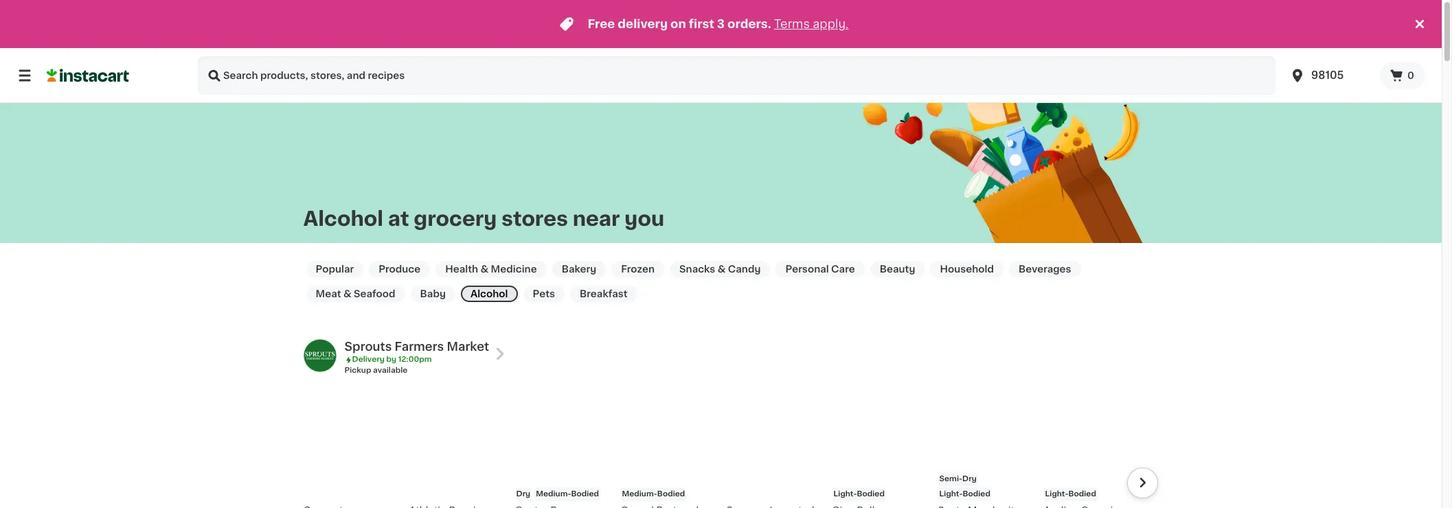 Task type: vqa. For each thing, say whether or not it's contained in the screenshot.
$ 35 39
no



Task type: locate. For each thing, give the bounding box(es) containing it.
alcohol for alcohol at grocery stores near you
[[303, 209, 383, 228]]

& for snacks
[[718, 264, 726, 274]]

meat & seafood link
[[306, 286, 405, 302]]

light-
[[834, 490, 857, 498], [939, 490, 963, 498], [1045, 490, 1068, 498]]

personal care
[[785, 264, 855, 274]]

medicine
[[491, 264, 537, 274]]

& inside meat & seafood link
[[343, 289, 351, 299]]

instacart logo image
[[47, 67, 129, 84]]

4 bodied from the left
[[963, 490, 990, 498]]

light-bodied link
[[832, 404, 927, 508], [1044, 404, 1138, 508]]

0 horizontal spatial light-bodied
[[834, 490, 885, 498]]

alcohol at grocery stores near you
[[303, 209, 664, 228]]

semi-dry
[[939, 475, 977, 483]]

2 horizontal spatial light-bodied
[[1045, 490, 1096, 498]]

2 bodied from the left
[[657, 490, 685, 498]]

1 light- from the left
[[834, 490, 857, 498]]

&
[[480, 264, 489, 274], [718, 264, 726, 274], [343, 289, 351, 299]]

1 horizontal spatial light-bodied link
[[1044, 404, 1138, 508]]

2 light-bodied link from the left
[[1044, 404, 1138, 508]]

Search field
[[198, 56, 1276, 95]]

personal
[[785, 264, 829, 274]]

snacks
[[679, 264, 715, 274]]

at
[[388, 209, 409, 228]]

None search field
[[198, 56, 1276, 95]]

alcohol for alcohol
[[470, 289, 508, 299]]

0 horizontal spatial light-bodied link
[[832, 404, 927, 508]]

& right meat
[[343, 289, 351, 299]]

medium-
[[536, 490, 571, 498], [622, 490, 657, 498]]

health & medicine
[[445, 264, 537, 274]]

& inside snacks & candy link
[[718, 264, 726, 274]]

0 vertical spatial alcohol
[[303, 209, 383, 228]]

0 horizontal spatial medium-
[[536, 490, 571, 498]]

semi-
[[939, 475, 962, 483]]

0 horizontal spatial &
[[343, 289, 351, 299]]

0 horizontal spatial alcohol
[[303, 209, 383, 228]]

bodied inside medium-bodied link
[[657, 490, 685, 498]]

0 button
[[1380, 62, 1425, 89]]

2 horizontal spatial &
[[718, 264, 726, 274]]

household link
[[930, 261, 1004, 277]]

& left candy
[[718, 264, 726, 274]]

1 light-bodied link from the left
[[832, 404, 927, 508]]

2 horizontal spatial light-
[[1045, 490, 1068, 498]]

5 bodied from the left
[[1068, 490, 1096, 498]]

& for health
[[480, 264, 489, 274]]

1 light-bodied from the left
[[834, 490, 885, 498]]

beauty
[[880, 264, 915, 274]]

beverages link
[[1009, 261, 1081, 277]]

1 medium- from the left
[[536, 490, 571, 498]]

0 horizontal spatial light-
[[834, 490, 857, 498]]

0 vertical spatial dry
[[962, 475, 977, 483]]

bakery link
[[552, 261, 606, 277]]

light-bodied
[[834, 490, 885, 498], [939, 490, 990, 498], [1045, 490, 1096, 498]]

12:00pm
[[398, 356, 432, 363]]

1 horizontal spatial light-
[[939, 490, 963, 498]]

1 horizontal spatial &
[[480, 264, 489, 274]]

free
[[588, 19, 615, 30]]

produce
[[379, 264, 420, 274]]

1 horizontal spatial dry
[[962, 475, 977, 483]]

alcohol down health & medicine
[[470, 289, 508, 299]]

2 light-bodied from the left
[[939, 490, 990, 498]]

& inside health & medicine link
[[480, 264, 489, 274]]

bodied
[[571, 490, 599, 498], [657, 490, 685, 498], [857, 490, 885, 498], [963, 490, 990, 498], [1068, 490, 1096, 498]]

98105
[[1311, 70, 1344, 80]]

frozen
[[621, 264, 655, 274]]

meat
[[316, 289, 341, 299]]

baby link
[[410, 286, 455, 302]]

dry
[[962, 475, 977, 483], [516, 490, 530, 498]]

alcohol
[[303, 209, 383, 228], [470, 289, 508, 299]]

1 horizontal spatial light-bodied
[[939, 490, 990, 498]]

3 light- from the left
[[1045, 490, 1068, 498]]

1 vertical spatial alcohol
[[470, 289, 508, 299]]

alcohol up popular
[[303, 209, 383, 228]]

1 horizontal spatial medium-
[[622, 490, 657, 498]]

& right health
[[480, 264, 489, 274]]

2 light- from the left
[[939, 490, 963, 498]]

0 horizontal spatial dry
[[516, 490, 530, 498]]

terms apply. link
[[774, 19, 849, 30]]

1 horizontal spatial alcohol
[[470, 289, 508, 299]]

3
[[717, 19, 725, 30]]

you
[[625, 209, 664, 228]]

beverages
[[1019, 264, 1071, 274]]

available
[[373, 367, 408, 374]]



Task type: describe. For each thing, give the bounding box(es) containing it.
sprouts farmers market image
[[303, 339, 336, 372]]

pets
[[533, 289, 555, 299]]

& for meat
[[343, 289, 351, 299]]

limited time offer region
[[0, 0, 1412, 48]]

household
[[940, 264, 994, 274]]

medium-bodied
[[622, 490, 685, 498]]

baby
[[420, 289, 446, 299]]

farmers
[[395, 341, 444, 352]]

snacks & candy
[[679, 264, 761, 274]]

1 vertical spatial dry
[[516, 490, 530, 498]]

sprouts farmers market
[[344, 341, 489, 352]]

terms
[[774, 19, 810, 30]]

stores
[[501, 209, 568, 228]]

pickup available
[[344, 367, 408, 374]]

alcohol at grocery stores near you main content
[[0, 94, 1442, 508]]

seafood
[[354, 289, 395, 299]]

3 bodied from the left
[[857, 490, 885, 498]]

by
[[386, 356, 396, 363]]

health & medicine link
[[436, 261, 546, 277]]

bakery
[[562, 264, 596, 274]]

3 light-bodied from the left
[[1045, 490, 1096, 498]]

sprouts
[[344, 341, 392, 352]]

orders.
[[727, 19, 771, 30]]

market
[[447, 341, 489, 352]]

personal care link
[[776, 261, 865, 277]]

beauty link
[[870, 261, 925, 277]]

breakfast link
[[570, 286, 637, 302]]

delivery
[[618, 19, 668, 30]]

dry medium-bodied
[[516, 490, 599, 498]]

frozen link
[[611, 261, 664, 277]]

care
[[831, 264, 855, 274]]

breakfast
[[580, 289, 628, 299]]

free delivery on first 3 orders. terms apply.
[[588, 19, 849, 30]]

98105 button
[[1281, 56, 1380, 95]]

pickup
[[344, 367, 371, 374]]

apply.
[[813, 19, 849, 30]]

medium-bodied link
[[621, 404, 715, 508]]

meat & seafood
[[316, 289, 395, 299]]

delivery
[[352, 356, 384, 363]]

2 medium- from the left
[[622, 490, 657, 498]]

candy
[[728, 264, 761, 274]]

snacks & candy link
[[670, 261, 770, 277]]

produce link
[[369, 261, 430, 277]]

1 bodied from the left
[[571, 490, 599, 498]]

on
[[670, 19, 686, 30]]

pets link
[[523, 286, 565, 302]]

item carousel region
[[284, 398, 1158, 508]]

popular link
[[306, 261, 363, 277]]

98105 button
[[1289, 56, 1372, 95]]

near
[[573, 209, 620, 228]]

first
[[689, 19, 714, 30]]

0
[[1407, 71, 1414, 80]]

alcohol link
[[461, 286, 518, 302]]

health
[[445, 264, 478, 274]]

popular
[[316, 264, 354, 274]]

grocery
[[414, 209, 497, 228]]

delivery by 12:00pm
[[352, 356, 432, 363]]



